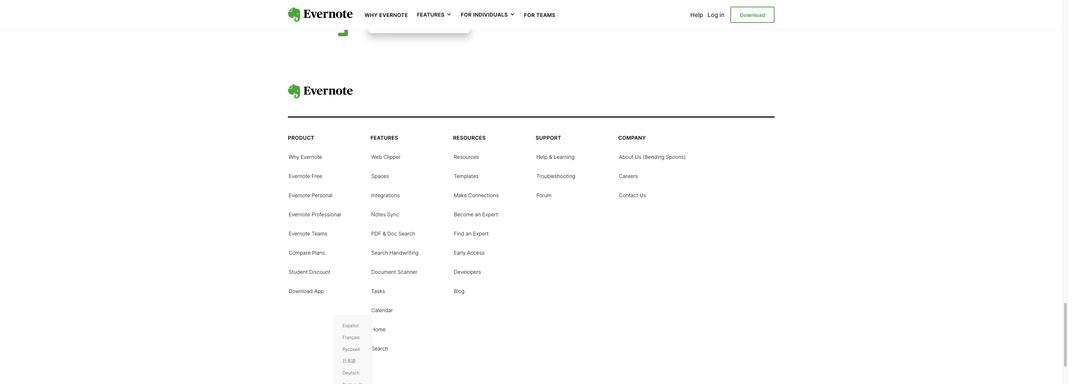 Task type: vqa. For each thing, say whether or not it's contained in the screenshot.
Features to the left
yes



Task type: locate. For each thing, give the bounding box(es) containing it.
become an expert link
[[454, 211, 498, 218]]

0 vertical spatial help
[[690, 11, 703, 18]]

resources up resources link
[[453, 135, 486, 141]]

web
[[371, 154, 382, 160]]

1 vertical spatial resources
[[454, 154, 479, 160]]

in
[[720, 11, 725, 18]]

app
[[314, 288, 324, 294]]

0 horizontal spatial download
[[289, 288, 313, 294]]

help left log on the right top of page
[[690, 11, 703, 18]]

0 vertical spatial resources
[[453, 135, 486, 141]]

home
[[371, 326, 386, 333]]

document scanner
[[371, 269, 417, 275]]

1 horizontal spatial features
[[417, 12, 445, 18]]

log in link
[[708, 11, 725, 18]]

1 horizontal spatial why evernote link
[[365, 11, 408, 18]]

for
[[461, 12, 472, 18], [524, 12, 535, 18]]

why evernote link
[[365, 11, 408, 18], [289, 153, 322, 160]]

web clipper
[[371, 154, 401, 160]]

1 horizontal spatial teams
[[536, 12, 556, 18]]

an inside find an expert link
[[466, 231, 472, 237]]

find
[[454, 231, 464, 237]]

evernote for professional
[[289, 211, 310, 218]]

for for for teams
[[524, 12, 535, 18]]

1 horizontal spatial an
[[475, 211, 481, 218]]

1 vertical spatial why evernote link
[[289, 153, 322, 160]]

expert for find an expert
[[473, 231, 489, 237]]

individuals
[[473, 12, 508, 18]]

1 vertical spatial teams
[[312, 231, 327, 237]]

1 horizontal spatial why
[[365, 12, 378, 18]]

features button
[[417, 11, 452, 18]]

access
[[467, 250, 485, 256]]

evernote logo image
[[288, 7, 353, 22], [288, 84, 353, 99]]

notes sync link
[[371, 211, 399, 218]]

why evernote link for for
[[365, 11, 408, 18]]

teams for evernote teams
[[312, 231, 327, 237]]

0 vertical spatial teams
[[536, 12, 556, 18]]

0 horizontal spatial why evernote
[[289, 154, 322, 160]]

for inside button
[[461, 12, 472, 18]]

& left doc
[[383, 231, 386, 237]]

expert
[[482, 211, 498, 218], [473, 231, 489, 237]]

0 vertical spatial why
[[365, 12, 378, 18]]

search link
[[371, 345, 388, 352]]

doc
[[387, 231, 397, 237]]

integrations
[[371, 192, 400, 198]]

1 horizontal spatial download
[[740, 12, 765, 18]]

find an expert
[[454, 231, 489, 237]]

download for download app
[[289, 288, 313, 294]]

download link
[[731, 7, 775, 23]]

0 vertical spatial evernote logo image
[[288, 7, 353, 22]]

why evernote for for
[[365, 12, 408, 18]]

0 horizontal spatial &
[[383, 231, 386, 237]]

troubleshooting link
[[537, 172, 576, 180]]

clipper
[[383, 154, 401, 160]]

0 horizontal spatial why
[[289, 154, 299, 160]]

us right contact
[[640, 192, 646, 198]]

1 vertical spatial features
[[371, 135, 398, 141]]

0 vertical spatial why evernote link
[[365, 11, 408, 18]]

1 vertical spatial expert
[[473, 231, 489, 237]]

0 vertical spatial why evernote
[[365, 12, 408, 18]]

features inside button
[[417, 12, 445, 18]]

1 vertical spatial why evernote
[[289, 154, 322, 160]]

1 horizontal spatial for
[[524, 12, 535, 18]]

& for pdf
[[383, 231, 386, 237]]

deutsch
[[342, 370, 360, 376]]

download left app
[[289, 288, 313, 294]]

1 horizontal spatial help
[[690, 11, 703, 18]]

for for for individuals
[[461, 12, 472, 18]]

download right in on the top right of the page
[[740, 12, 765, 18]]

for teams
[[524, 12, 556, 18]]

teams
[[536, 12, 556, 18], [312, 231, 327, 237]]

why evernote
[[365, 12, 408, 18], [289, 154, 322, 160]]

help for help & learning
[[537, 154, 548, 160]]

make
[[454, 192, 467, 198]]

1 horizontal spatial why evernote
[[365, 12, 408, 18]]

0 vertical spatial expert
[[482, 211, 498, 218]]

0 horizontal spatial help
[[537, 154, 548, 160]]

teams inside evernote teams link
[[312, 231, 327, 237]]

0 vertical spatial an
[[475, 211, 481, 218]]

us
[[635, 154, 641, 160], [640, 192, 646, 198]]

1 horizontal spatial &
[[549, 154, 552, 160]]

make connections
[[454, 192, 499, 198]]

search down pdf
[[371, 250, 388, 256]]

why for evernote professional
[[289, 154, 299, 160]]

us right the about
[[635, 154, 641, 160]]

developers link
[[454, 268, 481, 276]]

help
[[690, 11, 703, 18], [537, 154, 548, 160]]

resources up templates link
[[454, 154, 479, 160]]

1 vertical spatial why
[[289, 154, 299, 160]]

search right doc
[[398, 231, 415, 237]]

&
[[549, 154, 552, 160], [383, 231, 386, 237]]

1 vertical spatial search
[[371, 250, 388, 256]]

templates
[[454, 173, 479, 179]]

an right the 'find'
[[466, 231, 472, 237]]

0 vertical spatial us
[[635, 154, 641, 160]]

why evernote for evernote
[[289, 154, 322, 160]]

русский
[[342, 347, 360, 352]]

0 vertical spatial download
[[740, 12, 765, 18]]

0 horizontal spatial why evernote link
[[289, 153, 322, 160]]

company
[[618, 135, 646, 141]]

spaces link
[[371, 172, 389, 180]]

search for search
[[371, 346, 388, 352]]

us for about
[[635, 154, 641, 160]]

0 vertical spatial &
[[549, 154, 552, 160]]

an right the become
[[475, 211, 481, 218]]

showcase of the calendar feature of evernote image
[[288, 0, 480, 49]]

1 vertical spatial us
[[640, 192, 646, 198]]

0 vertical spatial features
[[417, 12, 445, 18]]

search handwriting
[[371, 250, 419, 256]]

an for become
[[475, 211, 481, 218]]

integrations link
[[371, 191, 400, 199]]

help down the support
[[537, 154, 548, 160]]

careers link
[[619, 172, 638, 180]]

pdf
[[371, 231, 381, 237]]

search
[[398, 231, 415, 237], [371, 250, 388, 256], [371, 346, 388, 352]]

1 vertical spatial download
[[289, 288, 313, 294]]

expert down connections
[[482, 211, 498, 218]]

compare
[[289, 250, 311, 256]]

templates link
[[454, 172, 479, 180]]

an inside become an expert link
[[475, 211, 481, 218]]

0 horizontal spatial an
[[466, 231, 472, 237]]

2 vertical spatial search
[[371, 346, 388, 352]]

evernote personal link
[[289, 191, 332, 199]]

0 horizontal spatial for
[[461, 12, 472, 18]]

1 evernote logo image from the top
[[288, 7, 353, 22]]

1 vertical spatial evernote logo image
[[288, 84, 353, 99]]

contact us link
[[619, 191, 646, 199]]

evernote for free
[[289, 173, 310, 179]]

for individuals button
[[461, 11, 515, 18]]

0 horizontal spatial teams
[[312, 231, 327, 237]]

teams inside for teams link
[[536, 12, 556, 18]]

(bending
[[643, 154, 664, 160]]

1 vertical spatial help
[[537, 154, 548, 160]]

pdf & doc search link
[[371, 230, 415, 237]]

search down home
[[371, 346, 388, 352]]

discount
[[309, 269, 331, 275]]

evernote professional link
[[289, 211, 341, 218]]

download
[[740, 12, 765, 18], [289, 288, 313, 294]]

1 vertical spatial an
[[466, 231, 472, 237]]

日本語 link
[[342, 357, 356, 364]]

features
[[417, 12, 445, 18], [371, 135, 398, 141]]

1 vertical spatial &
[[383, 231, 386, 237]]

calendar link
[[371, 307, 393, 314]]

for individuals
[[461, 12, 508, 18]]

& left learning at the right top
[[549, 154, 552, 160]]

expert down become an expert
[[473, 231, 489, 237]]

about
[[619, 154, 634, 160]]

search for search handwriting
[[371, 250, 388, 256]]



Task type: describe. For each thing, give the bounding box(es) containing it.
student discount
[[289, 269, 331, 275]]

early access
[[454, 250, 485, 256]]

help link
[[690, 11, 703, 18]]

professional
[[312, 211, 341, 218]]

help & learning
[[537, 154, 575, 160]]

us for contact
[[640, 192, 646, 198]]

become
[[454, 211, 474, 218]]

contact
[[619, 192, 638, 198]]

evernote for teams
[[289, 231, 310, 237]]

contact us
[[619, 192, 646, 198]]

evernote teams link
[[289, 230, 327, 237]]

deutsch link
[[342, 369, 360, 376]]

connections
[[468, 192, 499, 198]]

make connections link
[[454, 191, 499, 199]]

student discount link
[[289, 268, 331, 276]]

an for find
[[466, 231, 472, 237]]

about us (bending spoons)
[[619, 154, 686, 160]]

document
[[371, 269, 396, 275]]

student
[[289, 269, 308, 275]]

español link
[[342, 322, 359, 329]]

free
[[312, 173, 322, 179]]

2 evernote logo image from the top
[[288, 84, 353, 99]]

compare plans
[[289, 250, 325, 256]]

log in
[[708, 11, 725, 18]]

tasks link
[[371, 287, 385, 295]]

early
[[454, 250, 466, 256]]

personal
[[312, 192, 332, 198]]

download app
[[289, 288, 324, 294]]

日本語
[[342, 359, 356, 364]]

& for help
[[549, 154, 552, 160]]

scanner
[[398, 269, 417, 275]]

download app link
[[289, 287, 324, 295]]

home link
[[371, 326, 386, 333]]

evernote for personal
[[289, 192, 310, 198]]

learning
[[554, 154, 575, 160]]

log
[[708, 11, 718, 18]]

resources link
[[454, 153, 479, 160]]

français
[[342, 335, 360, 341]]

evernote free link
[[289, 172, 322, 180]]

blog
[[454, 288, 465, 294]]

support
[[536, 135, 561, 141]]

0 horizontal spatial features
[[371, 135, 398, 141]]

français link
[[342, 333, 360, 341]]

why for for teams
[[365, 12, 378, 18]]

tasks
[[371, 288, 385, 294]]

web clipper link
[[371, 153, 401, 160]]

document scanner link
[[371, 268, 417, 276]]

pdf & doc search
[[371, 231, 415, 237]]

early access link
[[454, 249, 485, 256]]

careers
[[619, 173, 638, 179]]

troubleshooting
[[537, 173, 576, 179]]

0 vertical spatial search
[[398, 231, 415, 237]]

русский link
[[342, 345, 360, 353]]

evernote teams
[[289, 231, 327, 237]]

forum
[[537, 192, 552, 198]]

download for download
[[740, 12, 765, 18]]

expert for become an expert
[[482, 211, 498, 218]]

blog link
[[454, 287, 465, 295]]

forum link
[[537, 191, 552, 199]]

become an expert
[[454, 211, 498, 218]]

help for help
[[690, 11, 703, 18]]

plans
[[312, 250, 325, 256]]

why evernote link for evernote
[[289, 153, 322, 160]]

sync
[[387, 211, 399, 218]]

español
[[342, 323, 359, 329]]

search handwriting link
[[371, 249, 419, 256]]

evernote free
[[289, 173, 322, 179]]

teams for for teams
[[536, 12, 556, 18]]

about us (bending spoons) link
[[619, 153, 686, 160]]

evernote professional
[[289, 211, 341, 218]]

find an expert link
[[454, 230, 489, 237]]

evernote personal
[[289, 192, 332, 198]]

spoons)
[[666, 154, 686, 160]]

compare plans link
[[289, 249, 325, 256]]

for teams link
[[524, 11, 556, 18]]

product
[[288, 135, 315, 141]]

notes
[[371, 211, 386, 218]]

spaces
[[371, 173, 389, 179]]

help & learning link
[[537, 153, 575, 160]]

notes sync
[[371, 211, 399, 218]]

handwriting
[[390, 250, 419, 256]]



